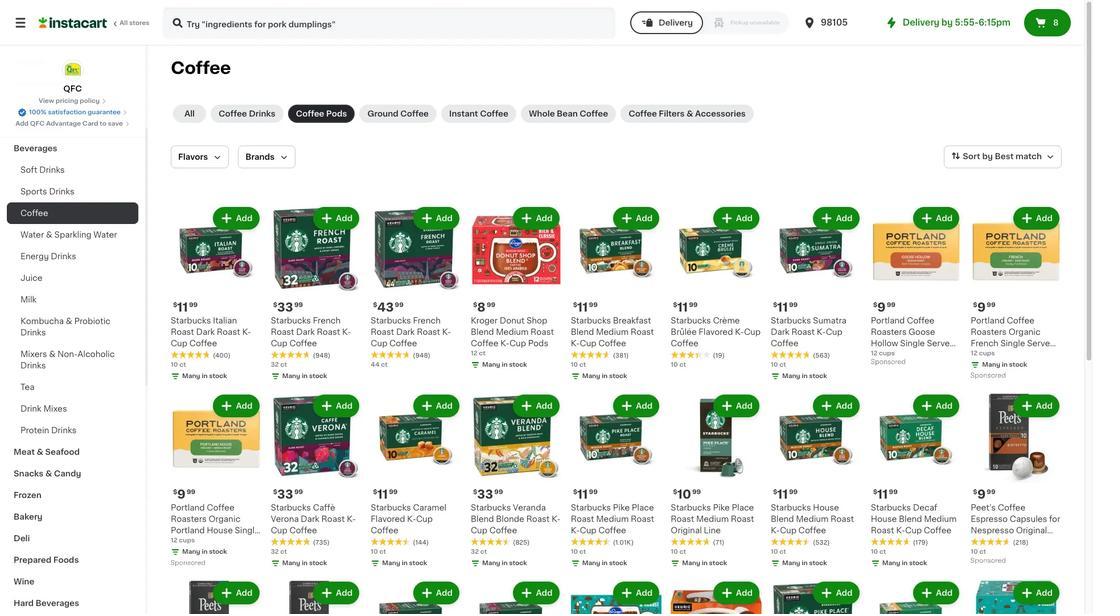 Task type: vqa. For each thing, say whether or not it's contained in the screenshot.
Seafood's &
yes



Task type: locate. For each thing, give the bounding box(es) containing it.
many for starbucks sumatra dark roast k-cup coffee
[[782, 373, 800, 380]]

many in stock for starbucks breakfast blend medium roast k-cup coffee
[[582, 373, 627, 380]]

& for candy
[[45, 470, 52, 478]]

drink mixes link
[[7, 399, 138, 420]]

in for starbucks decaf house blend medium roast k-cup coffee
[[902, 561, 908, 567]]

medium down breakfast
[[596, 328, 629, 336]]

10 down starbucks house blend medium roast k-cup coffee
[[771, 550, 778, 556]]

10 down line,
[[971, 550, 978, 556]]

original left 'line'
[[671, 527, 702, 535]]

1 horizontal spatial 8
[[1053, 19, 1059, 27]]

0 horizontal spatial single
[[235, 527, 260, 535]]

8 inside button
[[1053, 19, 1059, 27]]

many for starbucks decaf house blend medium roast k-cup coffee
[[882, 561, 900, 567]]

2 horizontal spatial cups
[[971, 351, 992, 359]]

33 for starbucks caffè verona dark roast k- cup coffee
[[277, 489, 293, 501]]

$ 9 99 up hollow
[[873, 302, 896, 314]]

0 vertical spatial 8
[[1053, 19, 1059, 27]]

starbucks inside starbucks veranda blend blonde roast k- cup coffee
[[471, 505, 511, 513]]

$ 11 99 for starbucks sumatra dark roast k-cup coffee
[[773, 302, 798, 314]]

&
[[687, 110, 693, 118], [38, 123, 44, 131], [46, 231, 52, 239], [66, 318, 72, 326], [49, 351, 56, 359], [37, 449, 43, 457], [45, 470, 52, 478]]

starbucks breakfast blend medium roast k-cup coffee
[[571, 317, 654, 348]]

(532)
[[813, 541, 830, 547]]

1 place from the left
[[632, 505, 654, 513]]

2 (948) from the left
[[413, 353, 430, 359]]

& for non-
[[49, 351, 56, 359]]

& up energy drinks
[[46, 231, 52, 239]]

$ 9 99 up peet's on the right of the page
[[973, 489, 996, 501]]

mixes
[[44, 405, 67, 413]]

10 for starbucks pike place roast medium roast k-cup coffee
[[571, 550, 578, 556]]

11 for starbucks decaf house blend medium roast k-cup coffee
[[878, 489, 888, 501]]

many in stock for starbucks decaf house blend medium roast k-cup coffee
[[882, 561, 927, 567]]

0 vertical spatial beverages
[[14, 145, 57, 153]]

pike up 'line'
[[713, 505, 730, 513]]

kroger
[[471, 317, 498, 325]]

1 starbucks french roast dark roast k- cup coffee from the left
[[271, 317, 351, 348]]

dairy
[[14, 123, 36, 131]]

10 for starbucks decaf house blend medium roast k-cup coffee
[[871, 550, 878, 556]]

9 for portland coffee roasters goose hollow single serve cups
[[878, 302, 886, 314]]

10 for starbucks caramel flavored k-cup coffee
[[371, 550, 378, 556]]

cups inside portland coffee roasters organic french single serve cups
[[971, 351, 992, 359]]

11 up starbucks sumatra dark roast k-cup coffee
[[777, 302, 788, 314]]

10 down starbucks caramel flavored k-cup coffee
[[371, 550, 378, 556]]

$ 11 99 up starbucks italian roast dark roast k- cup coffee
[[173, 302, 198, 314]]

& right meat
[[37, 449, 43, 457]]

0 horizontal spatial water
[[20, 231, 44, 239]]

k- inside the starbucks pike place roast medium roast k-cup coffee
[[571, 527, 580, 535]]

all left stores
[[120, 20, 128, 26]]

0 horizontal spatial cups
[[179, 538, 195, 545]]

11 for starbucks caramel flavored k-cup coffee
[[377, 489, 388, 501]]

caramel
[[413, 505, 447, 513]]

32 ct
[[271, 362, 287, 368], [471, 550, 487, 556], [271, 550, 287, 556]]

coffee inside coffee drinks link
[[219, 110, 247, 118]]

$ inside $ 43 99
[[373, 302, 377, 308]]

original inside starbucks pike place roast medium roast original line
[[671, 527, 702, 535]]

1 horizontal spatial cups
[[871, 351, 892, 359]]

by inside field
[[983, 153, 993, 161]]

beverages down wine link
[[36, 600, 79, 608]]

0 horizontal spatial french
[[313, 317, 341, 325]]

many for starbucks french roast dark roast k- cup coffee
[[282, 373, 300, 380]]

10 down starbucks italian roast dark roast k- cup coffee
[[171, 362, 178, 368]]

blend inside starbucks veranda blend blonde roast k- cup coffee
[[471, 516, 494, 524]]

kombucha & probiotic drinks link
[[7, 311, 138, 344]]

0 horizontal spatial pods
[[326, 110, 347, 118]]

10 down starbucks sumatra dark roast k-cup coffee
[[771, 362, 778, 368]]

0 horizontal spatial original
[[671, 527, 702, 535]]

in for starbucks caramel flavored k-cup coffee
[[402, 561, 408, 567]]

k- inside starbucks italian roast dark roast k- cup coffee
[[242, 328, 251, 336]]

cups
[[879, 351, 895, 357], [979, 351, 995, 357], [179, 538, 195, 545]]

100%
[[29, 109, 46, 116]]

& for sparkling
[[46, 231, 52, 239]]

donut
[[500, 317, 525, 325]]

10 ct down starbucks caramel flavored k-cup coffee
[[371, 550, 386, 556]]

french for 33
[[313, 317, 341, 325]]

place
[[632, 505, 654, 513], [732, 505, 754, 513]]

house inside starbucks decaf house blend medium roast k-cup coffee
[[871, 516, 897, 524]]

10 down starbucks decaf house blend medium roast k-cup coffee
[[871, 550, 878, 556]]

starbucks french roast dark roast k- cup coffee inside product group
[[371, 317, 451, 348]]

dark inside starbucks italian roast dark roast k- cup coffee
[[196, 328, 215, 336]]

10 ct down starbucks pike place roast medium roast original line
[[671, 550, 686, 556]]

water up energy
[[20, 231, 44, 239]]

medium for starbucks decaf house blend medium roast k-cup coffee
[[924, 516, 957, 524]]

0 horizontal spatial organic
[[209, 516, 240, 524]]

0 vertical spatial by
[[942, 18, 953, 27]]

32 ct for starbucks french roast dark roast k- cup coffee
[[271, 362, 287, 368]]

original for 10
[[671, 527, 702, 535]]

medium up (1.01k)
[[596, 516, 629, 524]]

10 down the starbucks pike place roast medium roast k-cup coffee
[[571, 550, 578, 556]]

10 ct down brûlée
[[671, 362, 686, 368]]

32 ct for starbucks caffè verona dark roast k- cup coffee
[[271, 550, 287, 556]]

2 vertical spatial house
[[207, 527, 233, 535]]

meat & seafood
[[14, 449, 80, 457]]

10 ct down line,
[[971, 550, 986, 556]]

$ 11 99 for starbucks pike place roast medium roast k-cup coffee
[[573, 489, 598, 501]]

recipes
[[14, 58, 47, 66]]

brûlée
[[671, 328, 697, 336]]

medium inside starbucks decaf house blend medium roast k-cup coffee
[[924, 516, 957, 524]]

1 vertical spatial pods
[[528, 340, 549, 348]]

dairy & eggs
[[14, 123, 67, 131]]

water right the "sparkling" at top left
[[94, 231, 117, 239]]

cups inside portland coffee roasters goose hollow single serve cups
[[871, 351, 892, 359]]

$ 11 99 up starbucks caramel flavored k-cup coffee
[[373, 489, 398, 501]]

10 ct down starbucks house blend medium roast k-cup coffee
[[771, 550, 786, 556]]

8 button
[[1024, 9, 1071, 36]]

by left 5:55-
[[942, 18, 953, 27]]

11 up starbucks caramel flavored k-cup coffee
[[377, 489, 388, 501]]

& left candy
[[45, 470, 52, 478]]

sponsored badge image
[[871, 359, 905, 366], [971, 373, 1006, 380], [971, 559, 1006, 565], [171, 561, 205, 567]]

33 for starbucks french roast dark roast k- cup coffee
[[277, 302, 293, 314]]

pike inside the starbucks pike place roast medium roast k-cup coffee
[[613, 505, 630, 513]]

portland inside portland coffee roasters organic french single serve cups
[[971, 317, 1005, 325]]

99 inside $ 43 99
[[395, 302, 404, 308]]

bakery link
[[7, 507, 138, 528]]

stock for starbucks decaf house blend medium roast k-cup coffee
[[909, 561, 927, 567]]

10 ct down starbucks decaf house blend medium roast k-cup coffee
[[871, 550, 886, 556]]

all for all stores
[[120, 20, 128, 26]]

serve for organic
[[1027, 340, 1050, 348]]

& down the milk link
[[66, 318, 72, 326]]

2 horizontal spatial single
[[1001, 340, 1025, 348]]

medium inside starbucks pike place roast medium roast original line
[[696, 516, 729, 524]]

None search field
[[163, 7, 615, 39]]

$ 11 99 up starbucks house blend medium roast k-cup coffee
[[773, 489, 798, 501]]

pike inside starbucks pike place roast medium roast original line
[[713, 505, 730, 513]]

cup inside the starbucks breakfast blend medium roast k-cup coffee
[[580, 340, 597, 348]]

1 horizontal spatial delivery
[[903, 18, 940, 27]]

peet's coffee espresso capsules for nespresso original line, ristretto dark roast
[[971, 505, 1061, 558]]

0 vertical spatial house
[[813, 505, 839, 513]]

0 vertical spatial flavored
[[699, 328, 733, 336]]

many in stock for starbucks pike place roast medium roast k-cup coffee
[[582, 561, 627, 567]]

10 ct
[[171, 362, 186, 368], [771, 362, 786, 368], [571, 362, 586, 368], [671, 362, 686, 368], [771, 550, 786, 556], [371, 550, 386, 556], [571, 550, 586, 556], [671, 550, 686, 556], [871, 550, 886, 556], [971, 550, 986, 556]]

0 horizontal spatial delivery
[[659, 19, 693, 27]]

by right sort
[[983, 153, 993, 161]]

& for probiotic
[[66, 318, 72, 326]]

qfc down 100%
[[30, 121, 45, 127]]

0 horizontal spatial house
[[207, 527, 233, 535]]

single inside portland coffee roasters organic french single serve cups
[[1001, 340, 1025, 348]]

serve
[[927, 340, 950, 348], [1027, 340, 1050, 348], [171, 539, 194, 547]]

$ 33 99
[[273, 302, 303, 314], [473, 489, 503, 501], [273, 489, 303, 501]]

1 horizontal spatial all
[[184, 110, 195, 118]]

5:55-
[[955, 18, 979, 27]]

instant coffee
[[449, 110, 508, 118]]

portland coffee roasters organic french single serve cups
[[971, 317, 1050, 359]]

card
[[82, 121, 98, 127]]

sort
[[963, 153, 981, 161]]

original
[[671, 527, 702, 535], [1016, 527, 1047, 535]]

11 up the starbucks pike place roast medium roast k-cup coffee
[[577, 489, 588, 501]]

0 horizontal spatial place
[[632, 505, 654, 513]]

0 vertical spatial qfc
[[63, 85, 82, 93]]

roasters inside portland coffee roasters organic portland house single serve cups
[[171, 516, 207, 524]]

2 original from the left
[[1016, 527, 1047, 535]]

medium down decaf on the right
[[924, 516, 957, 524]]

1 horizontal spatial roasters
[[871, 328, 907, 336]]

dark inside starbucks sumatra dark roast k-cup coffee
[[771, 328, 790, 336]]

caffè
[[313, 505, 335, 513]]

coffee
[[171, 60, 231, 76], [219, 110, 247, 118], [296, 110, 324, 118], [400, 110, 429, 118], [480, 110, 508, 118], [580, 110, 608, 118], [629, 110, 657, 118], [20, 210, 48, 218], [907, 317, 935, 325], [1007, 317, 1035, 325], [189, 340, 217, 348], [471, 340, 499, 348], [771, 340, 799, 348], [289, 340, 317, 348], [390, 340, 417, 348], [599, 340, 626, 348], [671, 340, 699, 348], [207, 505, 234, 513], [998, 505, 1026, 513], [490, 527, 517, 535], [799, 527, 826, 535], [289, 527, 317, 535], [371, 527, 398, 535], [599, 527, 626, 535], [924, 527, 952, 535]]

2 place from the left
[[732, 505, 754, 513]]

10 down the starbucks breakfast blend medium roast k-cup coffee
[[571, 362, 578, 368]]

many for starbucks pike place roast medium roast original line
[[682, 561, 700, 567]]

medium up 'line'
[[696, 516, 729, 524]]

view pricing policy
[[39, 98, 100, 104]]

11 up starbucks house blend medium roast k-cup coffee
[[777, 489, 788, 501]]

starbucks inside starbucks sumatra dark roast k-cup coffee
[[771, 317, 811, 325]]

1 vertical spatial by
[[983, 153, 993, 161]]

drinks down water & sparkling water
[[51, 253, 76, 261]]

$ 11 99 up the starbucks breakfast blend medium roast k-cup coffee
[[573, 302, 598, 314]]

starbucks pike place roast medium roast original line
[[671, 505, 754, 535]]

delivery for delivery
[[659, 19, 693, 27]]

delivery for delivery by 5:55-6:15pm
[[903, 18, 940, 27]]

single for organic
[[1001, 340, 1025, 348]]

10 ct down starbucks italian roast dark roast k- cup coffee
[[171, 362, 186, 368]]

$ 11 99 for starbucks house blend medium roast k-cup coffee
[[773, 489, 798, 501]]

1 horizontal spatial flavored
[[699, 328, 733, 336]]

pike up (1.01k)
[[613, 505, 630, 513]]

1 horizontal spatial original
[[1016, 527, 1047, 535]]

1 horizontal spatial (948)
[[413, 353, 430, 359]]

32 for starbucks veranda blend blonde roast k- cup coffee
[[471, 550, 479, 556]]

1 (948) from the left
[[313, 353, 330, 359]]

& inside the mixers & non-alcoholic drinks
[[49, 351, 56, 359]]

starbucks inside starbucks decaf house blend medium roast k-cup coffee
[[871, 505, 911, 513]]

2 horizontal spatial serve
[[1027, 340, 1050, 348]]

drinks down kombucha
[[20, 329, 46, 337]]

$ 11 99 up brûlée
[[673, 302, 698, 314]]

medium for starbucks pike place roast medium roast original line
[[696, 516, 729, 524]]

9 up peet's on the right of the page
[[978, 489, 986, 501]]

(179)
[[913, 541, 928, 547]]

2 horizontal spatial cups
[[979, 351, 995, 357]]

peet's
[[971, 505, 996, 513]]

drinks up "seafood"
[[51, 427, 77, 435]]

pods left ground
[[326, 110, 347, 118]]

product group
[[171, 205, 262, 384], [271, 205, 362, 384], [371, 205, 462, 370], [471, 205, 562, 372], [571, 205, 662, 384], [671, 205, 762, 370], [771, 205, 862, 384], [871, 205, 962, 369], [971, 205, 1062, 382], [171, 393, 262, 570], [271, 393, 362, 571], [371, 393, 462, 571], [471, 393, 562, 571], [571, 393, 662, 571], [671, 393, 762, 571], [771, 393, 862, 571], [871, 393, 962, 571], [971, 393, 1062, 568], [171, 580, 262, 615], [271, 580, 362, 615], [371, 580, 462, 615], [471, 580, 562, 615], [571, 580, 662, 615], [671, 580, 762, 615], [771, 580, 862, 615], [871, 580, 962, 615], [971, 580, 1062, 615]]

1 vertical spatial 8
[[477, 302, 486, 314]]

cups for portland coffee roasters organic french single serve cups
[[971, 351, 992, 359]]

cup inside starbucks decaf house blend medium roast k-cup coffee
[[905, 527, 922, 535]]

coffee inside portland coffee roasters goose hollow single serve cups
[[907, 317, 935, 325]]

starbucks inside starbucks crème brûlée flavored k-cup coffee
[[671, 317, 711, 325]]

1 horizontal spatial pods
[[528, 340, 549, 348]]

place for 10
[[732, 505, 754, 513]]

delivery
[[903, 18, 940, 27], [659, 19, 693, 27]]

match
[[1016, 153, 1042, 161]]

medium up "(532)"
[[796, 516, 829, 524]]

drinks up sports drinks
[[39, 166, 65, 174]]

starbucks french roast dark roast k- cup coffee for 33
[[271, 317, 351, 348]]

2 pike from the left
[[713, 505, 730, 513]]

1 horizontal spatial organic
[[1009, 328, 1041, 336]]

$ 9 99 up portland coffee roasters organic french single serve cups
[[973, 302, 996, 314]]

(400)
[[213, 353, 231, 359]]

11 up starbucks italian roast dark roast k- cup coffee
[[177, 302, 188, 314]]

drinks inside the mixers & non-alcoholic drinks
[[20, 362, 46, 370]]

k- inside starbucks sumatra dark roast k-cup coffee
[[817, 328, 826, 336]]

9 up portland coffee roasters organic portland house single serve cups
[[177, 489, 186, 501]]

10 ct down starbucks sumatra dark roast k-cup coffee
[[771, 362, 786, 368]]

(948) inside product group
[[413, 353, 430, 359]]

by
[[942, 18, 953, 27], [983, 153, 993, 161]]

0 horizontal spatial pike
[[613, 505, 630, 513]]

1 horizontal spatial cups
[[879, 351, 895, 357]]

roasters for portland
[[171, 516, 207, 524]]

k- inside starbucks caffè verona dark roast k- cup coffee
[[347, 516, 356, 524]]

prepared
[[14, 557, 51, 565]]

33 for starbucks veranda blend blonde roast k- cup coffee
[[477, 489, 493, 501]]

$ 11 99 up starbucks sumatra dark roast k-cup coffee
[[773, 302, 798, 314]]

11 up the starbucks breakfast blend medium roast k-cup coffee
[[577, 302, 588, 314]]

by for delivery
[[942, 18, 953, 27]]

& left non-
[[49, 351, 56, 359]]

dark inside starbucks caffè verona dark roast k- cup coffee
[[301, 516, 319, 524]]

many for starbucks pike place roast medium roast k-cup coffee
[[582, 561, 600, 567]]

coffee pods
[[296, 110, 347, 118]]

recipes link
[[7, 51, 138, 73]]

$ 11 99
[[173, 302, 198, 314], [773, 302, 798, 314], [573, 302, 598, 314], [673, 302, 698, 314], [773, 489, 798, 501], [373, 489, 398, 501], [573, 489, 598, 501], [873, 489, 898, 501]]

cups
[[871, 351, 892, 359], [971, 351, 992, 359], [196, 539, 217, 547]]

beverages down dairy & eggs
[[14, 145, 57, 153]]

1 horizontal spatial water
[[94, 231, 117, 239]]

drinks inside kombucha & probiotic drinks
[[20, 329, 46, 337]]

100% satisfaction guarantee button
[[18, 106, 127, 117]]

place for 11
[[632, 505, 654, 513]]

in
[[502, 362, 508, 368], [1002, 362, 1008, 368], [202, 373, 208, 380], [802, 373, 808, 380], [302, 373, 308, 380], [602, 373, 608, 380], [202, 550, 208, 556], [502, 561, 508, 567], [802, 561, 808, 567], [302, 561, 308, 567], [402, 561, 408, 567], [602, 561, 608, 567], [702, 561, 708, 567], [902, 561, 908, 567]]

delivery inside button
[[659, 19, 693, 27]]

stock for starbucks caramel flavored k-cup coffee
[[409, 561, 427, 567]]

0 horizontal spatial all
[[120, 20, 128, 26]]

produce
[[14, 101, 48, 109]]

sort by
[[963, 153, 993, 161]]

10 down brûlée
[[671, 362, 678, 368]]

hard beverages link
[[7, 593, 138, 615]]

organic inside portland coffee roasters organic portland house single serve cups
[[209, 516, 240, 524]]

many in stock for starbucks french roast dark roast k- cup coffee
[[282, 373, 327, 380]]

11
[[177, 302, 188, 314], [777, 302, 788, 314], [577, 302, 588, 314], [677, 302, 688, 314], [777, 489, 788, 501], [377, 489, 388, 501], [577, 489, 588, 501], [878, 489, 888, 501]]

coffee inside starbucks sumatra dark roast k-cup coffee
[[771, 340, 799, 348]]

0 horizontal spatial 8
[[477, 302, 486, 314]]

2 horizontal spatial 12 cups
[[971, 351, 995, 357]]

0 horizontal spatial cups
[[196, 539, 217, 547]]

11 for starbucks pike place roast medium roast k-cup coffee
[[577, 489, 588, 501]]

bakery
[[14, 514, 42, 522]]

$ 9 99 up portland coffee roasters organic portland house single serve cups
[[173, 489, 195, 501]]

blend inside starbucks decaf house blend medium roast k-cup coffee
[[899, 516, 922, 524]]

1 horizontal spatial place
[[732, 505, 754, 513]]

single
[[900, 340, 925, 348], [1001, 340, 1025, 348], [235, 527, 260, 535]]

0 vertical spatial organic
[[1009, 328, 1041, 336]]

2 horizontal spatial roasters
[[971, 328, 1007, 336]]

10 ct down the starbucks pike place roast medium roast k-cup coffee
[[571, 550, 586, 556]]

coffee inside starbucks house blend medium roast k-cup coffee
[[799, 527, 826, 535]]

snacks
[[14, 470, 43, 478]]

product group containing 8
[[471, 205, 562, 372]]

serve inside portland coffee roasters organic french single serve cups
[[1027, 340, 1050, 348]]

drink
[[20, 405, 41, 413]]

0 vertical spatial all
[[120, 20, 128, 26]]

10 down starbucks pike place roast medium roast original line
[[671, 550, 678, 556]]

original down capsules
[[1016, 527, 1047, 535]]

1 horizontal spatial 12 cups
[[871, 351, 895, 357]]

all up flavors
[[184, 110, 195, 118]]

9 up portland coffee roasters organic french single serve cups
[[978, 302, 986, 314]]

11 up starbucks decaf house blend medium roast k-cup coffee
[[878, 489, 888, 501]]

$ 11 99 up the starbucks pike place roast medium roast k-cup coffee
[[573, 489, 598, 501]]

soft drinks link
[[7, 159, 138, 181]]

house inside portland coffee roasters organic portland house single serve cups
[[207, 527, 233, 535]]

10 ct for starbucks crème brûlée flavored k-cup coffee
[[671, 362, 686, 368]]

thanksgiving link
[[7, 73, 138, 95]]

1 horizontal spatial pike
[[713, 505, 730, 513]]

32 ct for starbucks veranda blend blonde roast k- cup coffee
[[471, 550, 487, 556]]

98105 button
[[803, 7, 871, 39]]

1 vertical spatial flavored
[[371, 516, 405, 524]]

0 horizontal spatial roasters
[[171, 516, 207, 524]]

instant coffee link
[[441, 105, 516, 123]]

9 up hollow
[[878, 302, 886, 314]]

1 horizontal spatial french
[[413, 317, 441, 325]]

flavors button
[[171, 146, 229, 169]]

1 horizontal spatial serve
[[927, 340, 950, 348]]

1 vertical spatial qfc
[[30, 121, 45, 127]]

drinks down soft drinks link
[[49, 188, 74, 196]]

place inside the starbucks pike place roast medium roast k-cup coffee
[[632, 505, 654, 513]]

roast
[[171, 328, 194, 336], [217, 328, 240, 336], [531, 328, 554, 336], [792, 328, 815, 336], [271, 328, 294, 336], [317, 328, 340, 336], [371, 328, 394, 336], [417, 328, 440, 336], [631, 328, 654, 336], [526, 516, 550, 524], [831, 516, 854, 524], [322, 516, 345, 524], [571, 516, 594, 524], [631, 516, 654, 524], [671, 516, 694, 524], [731, 516, 754, 524], [871, 527, 894, 535], [971, 550, 994, 558]]

1 horizontal spatial starbucks french roast dark roast k- cup coffee
[[371, 317, 451, 348]]

roast inside kroger donut shop blend medium roast coffee k-cup pods 12 ct
[[531, 328, 554, 336]]

9 for portland coffee roasters organic portland house single serve cups
[[177, 489, 186, 501]]

1 pike from the left
[[613, 505, 630, 513]]

delivery by 5:55-6:15pm
[[903, 18, 1011, 27]]

11 up brûlée
[[677, 302, 688, 314]]

10 ct down the starbucks breakfast blend medium roast k-cup coffee
[[571, 362, 586, 368]]

pods down shop
[[528, 340, 549, 348]]

view pricing policy link
[[39, 97, 107, 106]]

drinks up the brands
[[249, 110, 275, 118]]

stock for starbucks pike place roast medium roast original line
[[709, 561, 727, 567]]

1 vertical spatial organic
[[209, 516, 240, 524]]

$ 8 99
[[473, 302, 496, 314]]

sponsored badge image down line,
[[971, 559, 1006, 565]]

2 horizontal spatial french
[[971, 340, 999, 348]]

sponsored badge image down portland coffee roasters organic portland house single serve cups
[[171, 561, 205, 567]]

cup inside kroger donut shop blend medium roast coffee k-cup pods 12 ct
[[510, 340, 526, 348]]

1 horizontal spatial by
[[983, 153, 993, 161]]

1 original from the left
[[671, 527, 702, 535]]

1 vertical spatial all
[[184, 110, 195, 118]]

k- inside starbucks caramel flavored k-cup coffee
[[407, 516, 416, 524]]

0 horizontal spatial flavored
[[371, 516, 405, 524]]

1 horizontal spatial single
[[900, 340, 925, 348]]

0 horizontal spatial by
[[942, 18, 953, 27]]

2 starbucks french roast dark roast k- cup coffee from the left
[[371, 317, 451, 348]]

drinks down the 'mixers'
[[20, 362, 46, 370]]

0 horizontal spatial (948)
[[313, 353, 330, 359]]

sports drinks link
[[7, 181, 138, 203]]

$ 10 99
[[673, 489, 701, 501]]

medium for starbucks pike place roast medium roast k-cup coffee
[[596, 516, 629, 524]]

starbucks
[[171, 317, 211, 325], [771, 317, 811, 325], [271, 317, 311, 325], [371, 317, 411, 325], [571, 317, 611, 325], [671, 317, 711, 325], [471, 505, 511, 513], [771, 505, 811, 513], [271, 505, 311, 513], [371, 505, 411, 513], [571, 505, 611, 513], [671, 505, 711, 513], [871, 505, 911, 513]]

12 for portland coffee roasters organic portland house single serve cups
[[171, 538, 177, 545]]

all stores link
[[39, 7, 150, 39]]

(948) for 33
[[313, 353, 330, 359]]

organic inside portland coffee roasters organic french single serve cups
[[1009, 328, 1041, 336]]

12 inside kroger donut shop blend medium roast coffee k-cup pods 12 ct
[[471, 351, 478, 357]]

0 horizontal spatial starbucks french roast dark roast k- cup coffee
[[271, 317, 351, 348]]

many in stock for starbucks veranda blend blonde roast k- cup coffee
[[482, 561, 527, 567]]

in for starbucks house blend medium roast k-cup coffee
[[802, 561, 808, 567]]

1 vertical spatial beverages
[[36, 600, 79, 608]]

starbucks house blend medium roast k-cup coffee
[[771, 505, 854, 535]]

32 for starbucks french roast dark roast k- cup coffee
[[271, 362, 279, 368]]

44 ct
[[371, 362, 388, 368]]

sponsored badge image down portland coffee roasters organic french single serve cups
[[971, 373, 1006, 380]]

12
[[471, 351, 478, 357], [871, 351, 878, 357], [971, 351, 978, 357], [171, 538, 177, 545]]

1 horizontal spatial house
[[813, 505, 839, 513]]

(71)
[[713, 541, 725, 547]]

bean
[[557, 110, 578, 118]]

0 horizontal spatial serve
[[171, 539, 194, 547]]

serve inside portland coffee roasters goose hollow single serve cups
[[927, 340, 950, 348]]

ct
[[479, 351, 486, 357], [179, 362, 186, 368], [780, 362, 786, 368], [280, 362, 287, 368], [381, 362, 388, 368], [580, 362, 586, 368], [680, 362, 686, 368], [480, 550, 487, 556], [780, 550, 786, 556], [280, 550, 287, 556], [380, 550, 386, 556], [580, 550, 586, 556], [680, 550, 686, 556], [880, 550, 886, 556], [980, 550, 986, 556]]

many in stock
[[482, 362, 527, 368], [982, 362, 1027, 368], [182, 373, 227, 380], [782, 373, 827, 380], [282, 373, 327, 380], [582, 373, 627, 380], [182, 550, 227, 556], [482, 561, 527, 567], [782, 561, 827, 567], [282, 561, 327, 567], [382, 561, 427, 567], [582, 561, 627, 567], [682, 561, 727, 567], [882, 561, 927, 567]]

portland for portland coffee roasters organic portland house single serve cups
[[171, 505, 205, 513]]

medium down 'donut' at the left of the page
[[496, 328, 529, 336]]

coffee inside instant coffee link
[[480, 110, 508, 118]]

$ 33 99 for starbucks caffè verona dark roast k- cup coffee
[[273, 489, 303, 501]]

many in stock for starbucks caramel flavored k-cup coffee
[[382, 561, 427, 567]]

medium inside starbucks house blend medium roast k-cup coffee
[[796, 516, 829, 524]]

alcoholic
[[78, 351, 115, 359]]

2 horizontal spatial house
[[871, 516, 897, 524]]

& down 100%
[[38, 123, 44, 131]]

line
[[704, 527, 721, 535]]

$ inside $ 8 99
[[473, 302, 477, 308]]

best match
[[995, 153, 1042, 161]]

$ 11 99 up starbucks decaf house blend medium roast k-cup coffee
[[873, 489, 898, 501]]

& inside kombucha & probiotic drinks
[[66, 318, 72, 326]]

33
[[277, 302, 293, 314], [477, 489, 493, 501], [277, 489, 293, 501]]

capsules
[[1010, 516, 1047, 524]]

roasters inside portland coffee roasters goose hollow single serve cups
[[871, 328, 907, 336]]

8
[[1053, 19, 1059, 27], [477, 302, 486, 314]]

single inside portland coffee roasters goose hollow single serve cups
[[900, 340, 925, 348]]

sponsored badge image for portland coffee roasters organic portland house single serve cups
[[171, 561, 205, 567]]

breakfast
[[613, 317, 651, 325]]

k- inside kroger donut shop blend medium roast coffee k-cup pods 12 ct
[[501, 340, 510, 348]]

qfc up view pricing policy link
[[63, 85, 82, 93]]

roasters inside portland coffee roasters organic french single serve cups
[[971, 328, 1007, 336]]

sumatra
[[813, 317, 847, 325]]

roast inside starbucks caffè verona dark roast k- cup coffee
[[322, 516, 345, 524]]

0 horizontal spatial 12 cups
[[171, 538, 195, 545]]

sponsored badge image down hollow
[[871, 359, 905, 366]]

1 horizontal spatial qfc
[[63, 85, 82, 93]]

1 vertical spatial house
[[871, 516, 897, 524]]

$ 33 99 for starbucks veranda blend blonde roast k- cup coffee
[[473, 489, 503, 501]]

drinks for soft drinks
[[39, 166, 65, 174]]

11 for starbucks sumatra dark roast k-cup coffee
[[777, 302, 788, 314]]

12 for portland coffee roasters organic french single serve cups
[[971, 351, 978, 357]]

guarantee
[[88, 109, 121, 116]]



Task type: describe. For each thing, give the bounding box(es) containing it.
energy drinks link
[[7, 246, 138, 268]]

cups for french
[[979, 351, 995, 357]]

cup inside starbucks caffè verona dark roast k- cup coffee
[[271, 527, 287, 535]]

coffee inside kroger donut shop blend medium roast coffee k-cup pods 12 ct
[[471, 340, 499, 348]]

to
[[100, 121, 106, 127]]

coffee inside starbucks decaf house blend medium roast k-cup coffee
[[924, 527, 952, 535]]

all for all
[[184, 110, 195, 118]]

coffee inside starbucks caffè verona dark roast k- cup coffee
[[289, 527, 317, 535]]

single inside portland coffee roasters organic portland house single serve cups
[[235, 527, 260, 535]]

$ 43 99
[[373, 302, 404, 314]]

starbucks sumatra dark roast k-cup coffee
[[771, 317, 847, 348]]

coffee link
[[7, 203, 138, 224]]

99 inside $ 10 99
[[692, 490, 701, 496]]

probiotic
[[74, 318, 110, 326]]

10 for starbucks crème brûlée flavored k-cup coffee
[[671, 362, 678, 368]]

coffee inside ground coffee link
[[400, 110, 429, 118]]

12 cups for portland coffee roasters organic portland house single serve cups
[[171, 538, 195, 545]]

10 ct for starbucks pike place roast medium roast original line
[[671, 550, 686, 556]]

$ 9 99 for portland coffee roasters organic portland house single serve cups
[[173, 489, 195, 501]]

line,
[[971, 539, 990, 547]]

0 vertical spatial pods
[[326, 110, 347, 118]]

wine
[[14, 579, 34, 587]]

frozen link
[[7, 485, 138, 507]]

drinks for energy drinks
[[51, 253, 76, 261]]

coffee inside the starbucks pike place roast medium roast k-cup coffee
[[599, 527, 626, 535]]

9 for peet's coffee espresso capsules for nespresso original line, ristretto dark roast
[[978, 489, 986, 501]]

starbucks inside starbucks pike place roast medium roast original line
[[671, 505, 711, 513]]

qfc inside "link"
[[63, 85, 82, 93]]

cup inside starbucks caramel flavored k-cup coffee
[[416, 516, 433, 524]]

(563)
[[813, 353, 830, 359]]

product group containing 10
[[671, 393, 762, 571]]

10 up starbucks pike place roast medium roast original line
[[677, 489, 691, 501]]

10 for starbucks house blend medium roast k-cup coffee
[[771, 550, 778, 556]]

drinks for coffee drinks
[[249, 110, 275, 118]]

kroger donut shop blend medium roast coffee k-cup pods 12 ct
[[471, 317, 554, 357]]

protein drinks
[[20, 427, 77, 435]]

pricing
[[56, 98, 78, 104]]

roast inside starbucks sumatra dark roast k-cup coffee
[[792, 328, 815, 336]]

$ 9 99 for portland coffee roasters organic french single serve cups
[[973, 302, 996, 314]]

mixers & non-alcoholic drinks
[[20, 351, 115, 370]]

starbucks french roast dark roast k- cup coffee for 43
[[371, 317, 451, 348]]

meat
[[14, 449, 35, 457]]

(218)
[[1013, 541, 1029, 547]]

coffee inside portland coffee roasters organic french single serve cups
[[1007, 317, 1035, 325]]

10 ct for starbucks decaf house blend medium roast k-cup coffee
[[871, 550, 886, 556]]

starbucks italian roast dark roast k- cup coffee
[[171, 317, 251, 348]]

espresso
[[971, 516, 1008, 524]]

many for starbucks italian roast dark roast k- cup coffee
[[182, 373, 200, 380]]

instacart logo image
[[39, 16, 107, 30]]

(1.01k)
[[613, 541, 634, 547]]

roast inside starbucks veranda blend blonde roast k- cup coffee
[[526, 516, 550, 524]]

pods inside kroger donut shop blend medium roast coffee k-cup pods 12 ct
[[528, 340, 549, 348]]

qfc logo image
[[62, 59, 83, 81]]

whole
[[529, 110, 555, 118]]

single for goose
[[900, 340, 925, 348]]

accessories
[[695, 110, 746, 118]]

qfc link
[[62, 59, 83, 95]]

$ 11 99 for starbucks italian roast dark roast k- cup coffee
[[173, 302, 198, 314]]

many for starbucks house blend medium roast k-cup coffee
[[782, 561, 800, 567]]

& for seafood
[[37, 449, 43, 457]]

1 water from the left
[[20, 231, 44, 239]]

10 ct for starbucks italian roast dark roast k- cup coffee
[[171, 362, 186, 368]]

(381)
[[613, 353, 629, 359]]

dark inside product group
[[396, 328, 415, 336]]

best
[[995, 153, 1014, 161]]

10 ct for starbucks breakfast blend medium roast k-cup coffee
[[571, 362, 586, 368]]

flavored inside starbucks crème brûlée flavored k-cup coffee
[[699, 328, 733, 336]]

thanksgiving
[[14, 80, 68, 88]]

many for starbucks caramel flavored k-cup coffee
[[382, 561, 400, 567]]

beverages link
[[7, 138, 138, 159]]

$ 33 99 for starbucks french roast dark roast k- cup coffee
[[273, 302, 303, 314]]

whole bean coffee
[[529, 110, 608, 118]]

serve inside portland coffee roasters organic portland house single serve cups
[[171, 539, 194, 547]]

snacks & candy link
[[7, 464, 138, 485]]

hard beverages
[[14, 600, 79, 608]]

satisfaction
[[48, 109, 86, 116]]

coffee inside starbucks crème brûlée flavored k-cup coffee
[[671, 340, 699, 348]]

starbucks inside the starbucks pike place roast medium roast k-cup coffee
[[571, 505, 611, 513]]

candy
[[54, 470, 81, 478]]

service type group
[[630, 11, 789, 34]]

coffee inside starbucks veranda blend blonde roast k- cup coffee
[[490, 527, 517, 535]]

frozen
[[14, 492, 41, 500]]

stock for starbucks breakfast blend medium roast k-cup coffee
[[609, 373, 627, 380]]

whole bean coffee link
[[521, 105, 616, 123]]

deli
[[14, 535, 30, 543]]

all stores
[[120, 20, 150, 26]]

0 horizontal spatial qfc
[[30, 121, 45, 127]]

many in stock for starbucks sumatra dark roast k-cup coffee
[[782, 373, 827, 380]]

k- inside starbucks crème brûlée flavored k-cup coffee
[[735, 328, 744, 336]]

in for starbucks pike place roast medium roast original line
[[702, 561, 708, 567]]

coffee inside 'coffee' link
[[20, 210, 48, 218]]

dark inside the peet's coffee espresso capsules for nespresso original line, ristretto dark roast
[[1029, 539, 1048, 547]]

wine link
[[7, 572, 138, 593]]

cup inside starbucks house blend medium roast k-cup coffee
[[780, 527, 797, 535]]

$ 11 99 for starbucks crème brûlée flavored k-cup coffee
[[673, 302, 698, 314]]

coffee inside whole bean coffee 'link'
[[580, 110, 608, 118]]

juice
[[20, 274, 42, 282]]

water & sparkling water
[[20, 231, 117, 239]]

starbucks crème brûlée flavored k-cup coffee
[[671, 317, 761, 348]]

coffee inside coffee filters & accessories link
[[629, 110, 657, 118]]

10 for starbucks breakfast blend medium roast k-cup coffee
[[571, 362, 578, 368]]

starbucks inside starbucks caffè verona dark roast k- cup coffee
[[271, 505, 311, 513]]

crème
[[713, 317, 740, 325]]

roast inside starbucks decaf house blend medium roast k-cup coffee
[[871, 527, 894, 535]]

dairy & eggs link
[[7, 116, 138, 138]]

12 cups for portland coffee roasters organic french single serve cups
[[971, 351, 995, 357]]

drink mixes
[[20, 405, 67, 413]]

Search field
[[164, 8, 614, 38]]

french inside portland coffee roasters organic french single serve cups
[[971, 340, 999, 348]]

$ 11 99 for starbucks caramel flavored k-cup coffee
[[373, 489, 398, 501]]

many in stock for starbucks pike place roast medium roast original line
[[682, 561, 727, 567]]

12 for portland coffee roasters goose hollow single serve cups
[[871, 351, 878, 357]]

protein
[[20, 427, 49, 435]]

coffee inside starbucks caramel flavored k-cup coffee
[[371, 527, 398, 535]]

original for 9
[[1016, 527, 1047, 535]]

10 ct for starbucks caramel flavored k-cup coffee
[[371, 550, 386, 556]]

brands
[[246, 153, 275, 161]]

cup inside starbucks crème brûlée flavored k-cup coffee
[[744, 328, 761, 336]]

(948) for 43
[[413, 353, 430, 359]]

& right filters
[[687, 110, 693, 118]]

coffee filters & accessories link
[[621, 105, 754, 123]]

ct inside kroger donut shop blend medium roast coffee k-cup pods 12 ct
[[479, 351, 486, 357]]

coffee inside the starbucks breakfast blend medium roast k-cup coffee
[[599, 340, 626, 348]]

product group containing 43
[[371, 205, 462, 370]]

energy drinks
[[20, 253, 76, 261]]

starbucks pike place roast medium roast k-cup coffee
[[571, 505, 654, 535]]

coffee inside coffee pods link
[[296, 110, 324, 118]]

k- inside starbucks house blend medium roast k-cup coffee
[[771, 527, 780, 535]]

cups for portland coffee roasters goose hollow single serve cups
[[871, 351, 892, 359]]

in for starbucks french roast dark roast k- cup coffee
[[302, 373, 308, 380]]

by for sort
[[983, 153, 993, 161]]

starbucks inside starbucks caramel flavored k-cup coffee
[[371, 505, 411, 513]]

43
[[377, 302, 394, 314]]

brands button
[[238, 146, 296, 169]]

hard
[[14, 600, 34, 608]]

sponsored badge image for portland coffee roasters organic french single serve cups
[[971, 373, 1006, 380]]

non-
[[58, 351, 78, 359]]

starbucks decaf house blend medium roast k-cup coffee
[[871, 505, 957, 535]]

11 for starbucks breakfast blend medium roast k-cup coffee
[[577, 302, 588, 314]]

10 for starbucks sumatra dark roast k-cup coffee
[[771, 362, 778, 368]]

blend for starbucks breakfast blend medium roast k-cup coffee
[[571, 328, 594, 336]]

8 inside product group
[[477, 302, 486, 314]]

sparkling
[[54, 231, 92, 239]]

starbucks inside starbucks italian roast dark roast k- cup coffee
[[171, 317, 211, 325]]

house inside starbucks house blend medium roast k-cup coffee
[[813, 505, 839, 513]]

energy
[[20, 253, 49, 261]]

pike for 10
[[713, 505, 730, 513]]

in for starbucks veranda blend blonde roast k- cup coffee
[[502, 561, 508, 567]]

flavored inside starbucks caramel flavored k-cup coffee
[[371, 516, 405, 524]]

roast inside the peet's coffee espresso capsules for nespresso original line, ristretto dark roast
[[971, 550, 994, 558]]

$ 11 99 for starbucks decaf house blend medium roast k-cup coffee
[[873, 489, 898, 501]]

drinks for protein drinks
[[51, 427, 77, 435]]

many for starbucks breakfast blend medium roast k-cup coffee
[[582, 373, 600, 380]]

cup inside starbucks italian roast dark roast k- cup coffee
[[171, 340, 187, 348]]

(735)
[[313, 541, 330, 547]]

roasters for french
[[971, 328, 1007, 336]]

prepared foods
[[14, 557, 79, 565]]

k- inside the starbucks breakfast blend medium roast k-cup coffee
[[571, 340, 580, 348]]

blend inside kroger donut shop blend medium roast coffee k-cup pods 12 ct
[[471, 328, 494, 336]]

pike for 11
[[613, 505, 630, 513]]

(825)
[[513, 541, 530, 547]]

starbucks veranda blend blonde roast k- cup coffee
[[471, 505, 561, 535]]

stock for starbucks veranda blend blonde roast k- cup coffee
[[509, 561, 527, 567]]

coffee inside the peet's coffee espresso capsules for nespresso original line, ristretto dark roast
[[998, 505, 1026, 513]]

cup inside the starbucks pike place roast medium roast k-cup coffee
[[580, 527, 597, 535]]

stock for starbucks caffè verona dark roast k- cup coffee
[[309, 561, 327, 567]]

cups for hollow
[[879, 351, 895, 357]]

ristretto
[[992, 539, 1027, 547]]

verona
[[271, 516, 299, 524]]

stock for starbucks house blend medium roast k-cup coffee
[[809, 561, 827, 567]]

in for starbucks pike place roast medium roast k-cup coffee
[[602, 561, 608, 567]]

roast inside the starbucks breakfast blend medium roast k-cup coffee
[[631, 328, 654, 336]]

for
[[1049, 516, 1061, 524]]

cups inside portland coffee roasters organic portland house single serve cups
[[196, 539, 217, 547]]

stock for starbucks sumatra dark roast k-cup coffee
[[809, 373, 827, 380]]

cup inside starbucks sumatra dark roast k-cup coffee
[[826, 328, 843, 336]]

goose
[[909, 328, 935, 336]]

ground
[[368, 110, 399, 118]]

starbucks inside the starbucks breakfast blend medium roast k-cup coffee
[[571, 317, 611, 325]]

roast inside starbucks house blend medium roast k-cup coffee
[[831, 516, 854, 524]]

coffee drinks link
[[211, 105, 283, 123]]

ground coffee
[[368, 110, 429, 118]]

coffee inside portland coffee roasters organic portland house single serve cups
[[207, 505, 234, 513]]

99 inside $ 8 99
[[487, 302, 496, 308]]

12 cups for portland coffee roasters goose hollow single serve cups
[[871, 351, 895, 357]]

10 for peet's coffee espresso capsules for nespresso original line, ristretto dark roast
[[971, 550, 978, 556]]

stock for starbucks pike place roast medium roast k-cup coffee
[[609, 561, 627, 567]]

many for starbucks veranda blend blonde roast k- cup coffee
[[482, 561, 500, 567]]

portland for portland coffee roasters organic french single serve cups
[[971, 317, 1005, 325]]

organic for single
[[1009, 328, 1041, 336]]

cups for portland
[[179, 538, 195, 545]]

in for starbucks caffè verona dark roast k- cup coffee
[[302, 561, 308, 567]]

coffee inside starbucks italian roast dark roast k- cup coffee
[[189, 340, 217, 348]]

blonde
[[496, 516, 524, 524]]

$ 9 99 for portland coffee roasters goose hollow single serve cups
[[873, 302, 896, 314]]

Best match Sort by field
[[944, 146, 1062, 169]]

in for starbucks sumatra dark roast k-cup coffee
[[802, 373, 808, 380]]

k- inside starbucks veranda blend blonde roast k- cup coffee
[[552, 516, 561, 524]]

produce link
[[7, 95, 138, 116]]

2 water from the left
[[94, 231, 117, 239]]

sponsored badge image for portland coffee roasters goose hollow single serve cups
[[871, 359, 905, 366]]

mixers & non-alcoholic drinks link
[[7, 344, 138, 377]]

in for starbucks italian roast dark roast k- cup coffee
[[202, 373, 208, 380]]

stock for starbucks italian roast dark roast k- cup coffee
[[209, 373, 227, 380]]

deli link
[[7, 528, 138, 550]]

10 for starbucks italian roast dark roast k- cup coffee
[[171, 362, 178, 368]]

$ inside $ 10 99
[[673, 490, 677, 496]]

10 for starbucks pike place roast medium roast original line
[[671, 550, 678, 556]]

cup inside starbucks veranda blend blonde roast k- cup coffee
[[471, 527, 488, 535]]

sports
[[20, 188, 47, 196]]

k- inside starbucks decaf house blend medium roast k-cup coffee
[[896, 527, 905, 535]]

starbucks inside starbucks house blend medium roast k-cup coffee
[[771, 505, 811, 513]]

blend for starbucks veranda blend blonde roast k- cup coffee
[[471, 516, 494, 524]]

portland coffee roasters organic portland house single serve cups
[[171, 505, 260, 547]]

milk
[[20, 296, 37, 304]]

meat & seafood link
[[7, 442, 138, 464]]

11 for starbucks italian roast dark roast k- cup coffee
[[177, 302, 188, 314]]

view
[[39, 98, 54, 104]]

medium inside the starbucks breakfast blend medium roast k-cup coffee
[[596, 328, 629, 336]]

foods
[[53, 557, 79, 565]]

10 ct for starbucks pike place roast medium roast k-cup coffee
[[571, 550, 586, 556]]

protein drinks link
[[7, 420, 138, 442]]



